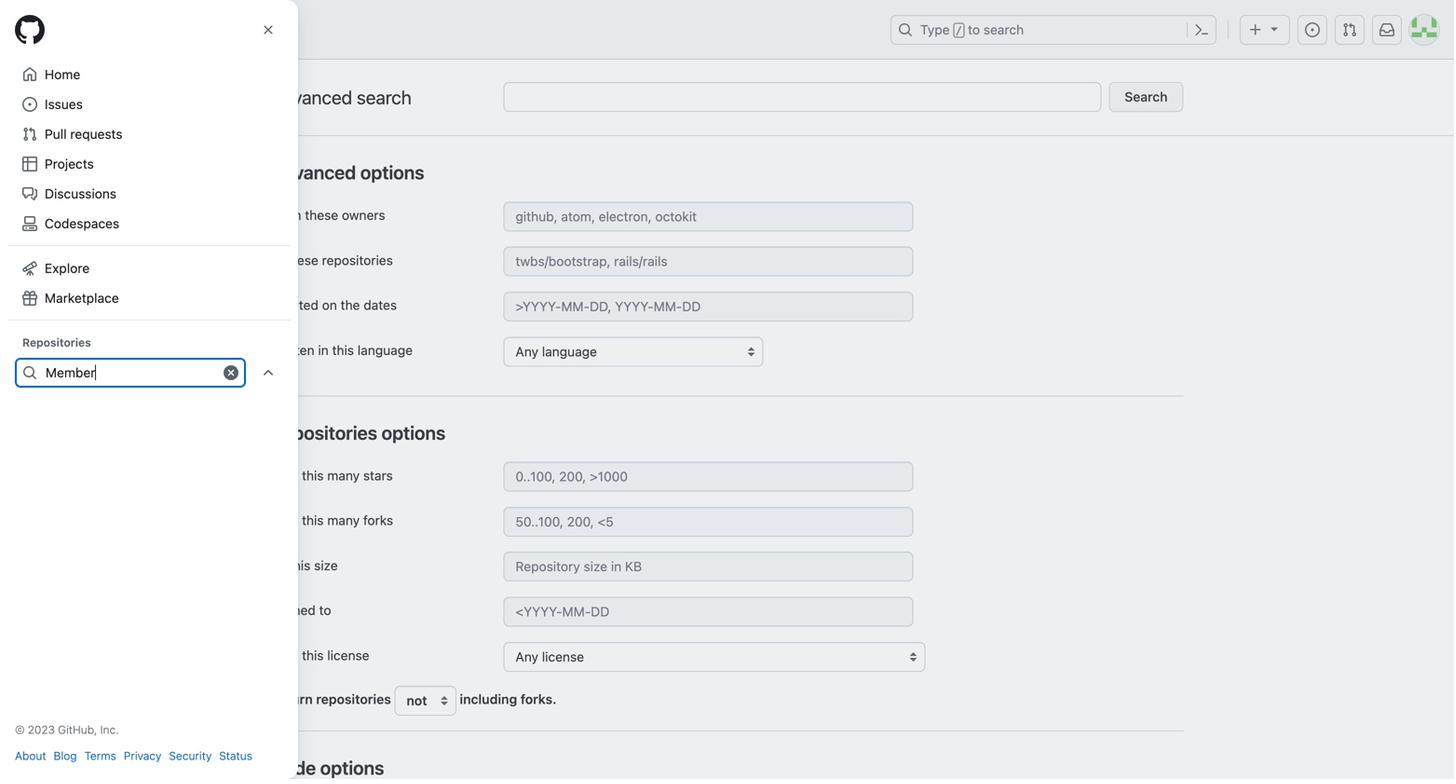 Task type: locate. For each thing, give the bounding box(es) containing it.
this
[[332, 342, 354, 358], [302, 468, 324, 483], [302, 513, 324, 528], [289, 558, 311, 573], [302, 648, 324, 663]]

security link
[[169, 747, 212, 764]]

3 with from the top
[[271, 648, 298, 663]]

many left forks
[[327, 513, 360, 528]]

0 vertical spatial repositories
[[22, 336, 91, 349]]

advanced
[[271, 86, 352, 108], [271, 161, 356, 183]]

this for of this size
[[289, 558, 311, 573]]

options up stars
[[382, 421, 446, 443]]

blog link
[[54, 747, 77, 764]]

home link
[[15, 60, 283, 89]]

repositories for repositories
[[22, 336, 91, 349]]

explore link
[[15, 253, 283, 283]]

2 advanced from the top
[[271, 161, 356, 183]]

privacy link
[[124, 747, 162, 764]]

0 vertical spatial options
[[360, 161, 425, 183]]

marketplace
[[45, 290, 119, 306]]

options
[[360, 161, 425, 183], [382, 421, 446, 443], [320, 756, 384, 778]]

triangle down image
[[1267, 21, 1282, 36]]

0 vertical spatial advanced
[[271, 86, 352, 108]]

1 vertical spatial options
[[382, 421, 446, 443]]

with this many stars
[[271, 468, 393, 483]]

with this many forks
[[271, 513, 393, 528]]

with for with this license
[[271, 648, 298, 663]]

search right /
[[984, 22, 1024, 37]]

code options
[[271, 756, 384, 778]]

2 with from the top
[[271, 513, 298, 528]]

with up of
[[271, 513, 298, 528]]

language
[[358, 342, 413, 358]]

terms
[[84, 749, 116, 762]]

0 vertical spatial to
[[968, 22, 980, 37]]

advanced up 'from these owners'
[[271, 161, 356, 183]]

repositories down the marketplace
[[22, 336, 91, 349]]

0 vertical spatial search
[[984, 22, 1024, 37]]

0 vertical spatial these
[[305, 207, 338, 223]]

advanced search
[[271, 86, 412, 108]]

this left license
[[302, 648, 324, 663]]

written
[[271, 342, 315, 358]]

these right in at the top left
[[285, 252, 318, 268]]

advanced down close image
[[271, 86, 352, 108]]

these right from
[[305, 207, 338, 223]]

pushed
[[271, 603, 316, 618]]

return
[[271, 691, 313, 707]]

2 many from the top
[[327, 513, 360, 528]]

of
[[271, 558, 285, 573]]

status link
[[219, 747, 252, 764]]

Filter repositories text field
[[15, 358, 246, 388]]

many
[[327, 468, 360, 483], [327, 513, 360, 528]]

advanced options
[[271, 161, 425, 183]]

repositories
[[322, 252, 393, 268], [316, 691, 391, 707]]

search
[[984, 22, 1024, 37], [357, 86, 412, 108]]

2 vertical spatial options
[[320, 756, 384, 778]]

blog
[[54, 749, 77, 762]]

close image
[[261, 22, 276, 37]]

0 horizontal spatial to
[[319, 603, 331, 618]]

these
[[305, 207, 338, 223], [285, 252, 318, 268]]

pull requests link
[[15, 119, 283, 149]]

1 many from the top
[[327, 468, 360, 483]]

options right code
[[320, 756, 384, 778]]

pull
[[45, 126, 67, 142]]

including forks.
[[457, 691, 557, 707]]

2 vertical spatial with
[[271, 648, 298, 663]]

options for repositories options
[[382, 421, 446, 443]]

privacy
[[124, 749, 162, 762]]

0 horizontal spatial repositories
[[22, 336, 91, 349]]

projects
[[45, 156, 94, 171]]

1 vertical spatial many
[[327, 513, 360, 528]]

these for owners
[[305, 207, 338, 223]]

search up advanced options
[[357, 86, 412, 108]]

type / to search
[[921, 22, 1024, 37]]

with
[[271, 468, 298, 483], [271, 513, 298, 528], [271, 648, 298, 663]]

clear image
[[224, 365, 239, 380]]

1 advanced from the top
[[271, 86, 352, 108]]

return repositories
[[271, 691, 395, 707]]

0 vertical spatial with
[[271, 468, 298, 483]]

with for with this many forks
[[271, 513, 298, 528]]

git pull request image
[[1343, 22, 1358, 37]]

repositories down license
[[316, 691, 391, 707]]

1 vertical spatial repositories
[[271, 421, 377, 443]]

status
[[219, 749, 252, 762]]

to right /
[[968, 22, 980, 37]]

with up return
[[271, 648, 298, 663]]

from these owners
[[271, 207, 385, 223]]

options for advanced options
[[360, 161, 425, 183]]

this for with this many stars
[[302, 468, 324, 483]]

plus image
[[1249, 22, 1264, 37]]

1 vertical spatial to
[[319, 603, 331, 618]]

to
[[968, 22, 980, 37], [319, 603, 331, 618]]

the
[[341, 297, 360, 313]]

owners
[[342, 207, 385, 223]]

/
[[956, 24, 963, 37]]

1 vertical spatial advanced
[[271, 161, 356, 183]]

repositories down owners on the left top
[[322, 252, 393, 268]]

advanced for advanced options
[[271, 161, 356, 183]]

home
[[45, 67, 80, 82]]

1 vertical spatial with
[[271, 513, 298, 528]]

stars
[[363, 468, 393, 483]]

1 vertical spatial these
[[285, 252, 318, 268]]

code
[[271, 756, 316, 778]]

to right pushed
[[319, 603, 331, 618]]

on
[[322, 297, 337, 313]]

repositories options
[[271, 421, 446, 443]]

options up owners on the left top
[[360, 161, 425, 183]]

this up of this size
[[302, 513, 324, 528]]

pull requests
[[45, 126, 123, 142]]

0 vertical spatial many
[[327, 468, 360, 483]]

In these repositories text field
[[504, 247, 914, 276]]

1 horizontal spatial repositories
[[271, 421, 377, 443]]

notifications image
[[1380, 22, 1395, 37]]

this right of
[[289, 558, 311, 573]]

this right in
[[332, 342, 354, 358]]

1 vertical spatial search
[[357, 86, 412, 108]]

1 horizontal spatial search
[[984, 22, 1024, 37]]

security
[[169, 749, 212, 762]]

repositories
[[22, 336, 91, 349], [271, 421, 377, 443]]

with up the 'with this many forks'
[[271, 468, 298, 483]]

repositories up with this many stars
[[271, 421, 377, 443]]

many left stars
[[327, 468, 360, 483]]

requests
[[70, 126, 123, 142]]

dialog
[[0, 0, 298, 779]]

these for repositories
[[285, 252, 318, 268]]

this up the 'with this many forks'
[[302, 468, 324, 483]]

1 with from the top
[[271, 468, 298, 483]]

terms link
[[84, 747, 116, 764]]



Task type: vqa. For each thing, say whether or not it's contained in the screenshot.
🔧 Supported Versions
no



Task type: describe. For each thing, give the bounding box(es) containing it.
©
[[15, 723, 25, 736]]

codespaces
[[45, 216, 119, 231]]

0 vertical spatial repositories
[[322, 252, 393, 268]]

type
[[921, 22, 950, 37]]

many for forks
[[327, 513, 360, 528]]

explore
[[45, 260, 90, 276]]

search
[[1125, 89, 1168, 104]]

0 horizontal spatial search
[[357, 86, 412, 108]]

Pushed to text field
[[504, 597, 914, 627]]

Of this size text field
[[504, 552, 914, 582]]

about blog terms privacy security status
[[15, 749, 252, 762]]

With this many forks text field
[[504, 507, 914, 537]]

created
[[271, 297, 319, 313]]

advanced for advanced search
[[271, 86, 352, 108]]

Created on the dates text field
[[504, 292, 914, 321]]

options for code options
[[320, 756, 384, 778]]

of this size
[[271, 558, 338, 573]]

inc.
[[100, 723, 119, 736]]

in
[[271, 252, 282, 268]]

github,
[[58, 723, 97, 736]]

dates
[[364, 297, 397, 313]]

dialog containing home
[[0, 0, 298, 779]]

forks
[[363, 513, 393, 528]]

issues
[[45, 96, 83, 112]]

in
[[318, 342, 329, 358]]

search button
[[1109, 82, 1184, 112]]

marketplace link
[[15, 283, 283, 313]]

projects link
[[15, 149, 283, 179]]

codespaces link
[[15, 209, 283, 239]]

open global navigation menu image
[[22, 22, 37, 37]]

license
[[327, 648, 370, 663]]

this for with this license
[[302, 648, 324, 663]]

issues link
[[15, 89, 283, 119]]

discussions
[[45, 186, 117, 201]]

from
[[271, 207, 301, 223]]

1 vertical spatial repositories
[[316, 691, 391, 707]]

about
[[15, 749, 46, 762]]

From these owners text field
[[504, 202, 914, 231]]

discussions link
[[15, 179, 283, 209]]

© 2023 github, inc.
[[15, 723, 119, 736]]

issue opened image
[[1305, 22, 1320, 37]]

size
[[314, 558, 338, 573]]

repositories for repositories options
[[271, 421, 377, 443]]

command palette image
[[1195, 22, 1210, 37]]

this for with this many forks
[[302, 513, 324, 528]]

pushed to
[[271, 603, 331, 618]]

created on the dates
[[271, 297, 397, 313]]

many for stars
[[327, 468, 360, 483]]

written in this language
[[271, 342, 413, 358]]

1 horizontal spatial to
[[968, 22, 980, 37]]

with for with this many stars
[[271, 468, 298, 483]]

2023
[[28, 723, 55, 736]]

forks.
[[521, 691, 557, 707]]

with this license
[[271, 648, 370, 663]]

including
[[460, 691, 517, 707]]

in these repositories
[[271, 252, 393, 268]]

about link
[[15, 747, 46, 764]]

With this many stars text field
[[504, 462, 914, 492]]



